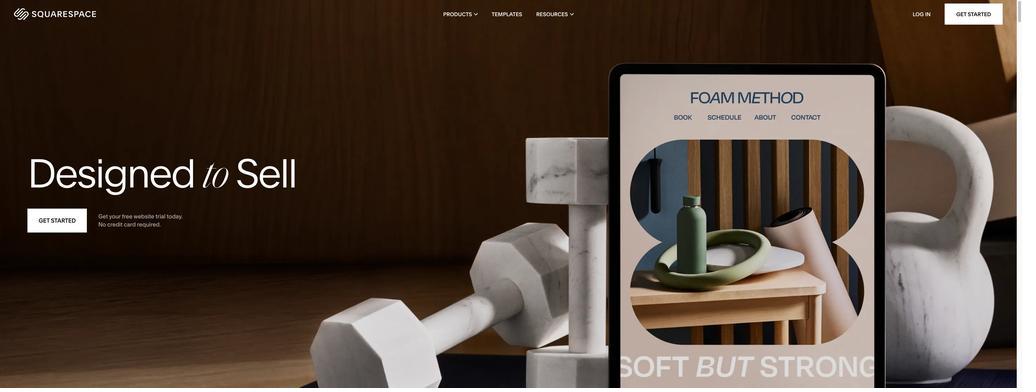 Task type: locate. For each thing, give the bounding box(es) containing it.
required.
[[137, 221, 161, 228]]

products
[[444, 11, 472, 17]]

squarespace logo image
[[14, 8, 96, 20]]

no
[[98, 221, 106, 228]]

0 horizontal spatial get started link
[[27, 209, 87, 232]]

get inside get your free website trial today. no credit card required.
[[98, 213, 108, 220]]

credit
[[107, 221, 123, 228]]

0 horizontal spatial get started
[[39, 217, 76, 224]]

trial
[[156, 213, 166, 220]]

products button
[[444, 0, 478, 28]]

1 horizontal spatial started
[[969, 11, 992, 17]]

to
[[203, 158, 228, 197]]

1 horizontal spatial get started link
[[945, 4, 1003, 25]]

get your free website trial today. no credit card required.
[[98, 213, 183, 228]]

designed to sell
[[27, 149, 296, 198]]

2 horizontal spatial get
[[957, 11, 967, 17]]

free
[[122, 213, 132, 220]]

get started link
[[945, 4, 1003, 25], [27, 209, 87, 232]]

card
[[124, 221, 136, 228]]

started for bottom get started link
[[51, 217, 76, 224]]

templates
[[492, 11, 523, 17]]

0 horizontal spatial get
[[39, 217, 50, 224]]

get for bottom get started link
[[39, 217, 50, 224]]

get started
[[957, 11, 992, 17], [39, 217, 76, 224]]

log
[[913, 11, 925, 17]]

1 vertical spatial started
[[51, 217, 76, 224]]

0 vertical spatial started
[[969, 11, 992, 17]]

0 horizontal spatial started
[[51, 217, 76, 224]]

get
[[957, 11, 967, 17], [98, 213, 108, 220], [39, 217, 50, 224]]

1 horizontal spatial get started
[[957, 11, 992, 17]]

get started for the topmost get started link
[[957, 11, 992, 17]]

log             in
[[913, 11, 931, 17]]

get started for bottom get started link
[[39, 217, 76, 224]]

1 vertical spatial get started link
[[27, 209, 87, 232]]

0 vertical spatial get started
[[957, 11, 992, 17]]

started
[[969, 11, 992, 17], [51, 217, 76, 224]]

1 horizontal spatial get
[[98, 213, 108, 220]]

resources button
[[537, 0, 574, 28]]

1 vertical spatial get started
[[39, 217, 76, 224]]



Task type: vqa. For each thing, say whether or not it's contained in the screenshot.
Kearny image
no



Task type: describe. For each thing, give the bounding box(es) containing it.
resources
[[537, 11, 568, 17]]

in
[[926, 11, 931, 17]]

0 vertical spatial get started link
[[945, 4, 1003, 25]]

templates link
[[492, 0, 523, 28]]

started for the topmost get started link
[[969, 11, 992, 17]]

squarespace logo link
[[14, 8, 212, 20]]

today.
[[167, 213, 183, 220]]

website
[[134, 213, 154, 220]]

designed
[[27, 149, 195, 198]]

get for the topmost get started link
[[957, 11, 967, 17]]

log             in link
[[913, 11, 931, 17]]

your
[[109, 213, 121, 220]]

sell
[[236, 149, 296, 198]]



